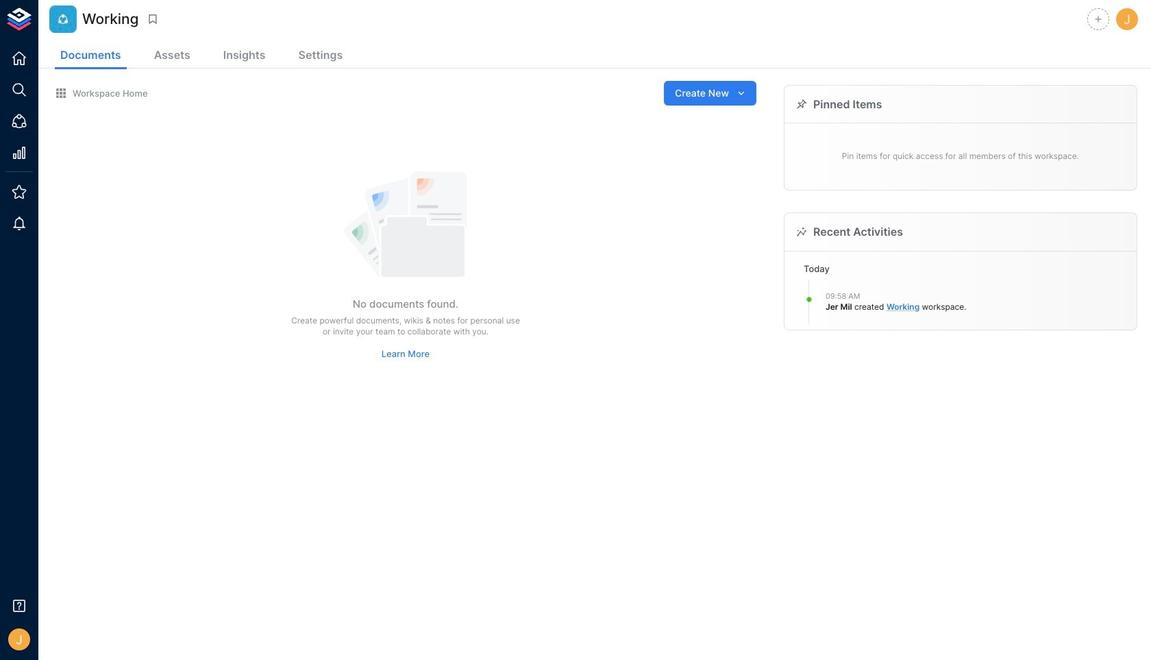 Task type: describe. For each thing, give the bounding box(es) containing it.
bookmark image
[[146, 13, 159, 25]]



Task type: vqa. For each thing, say whether or not it's contained in the screenshot.
Bookmark image
yes



